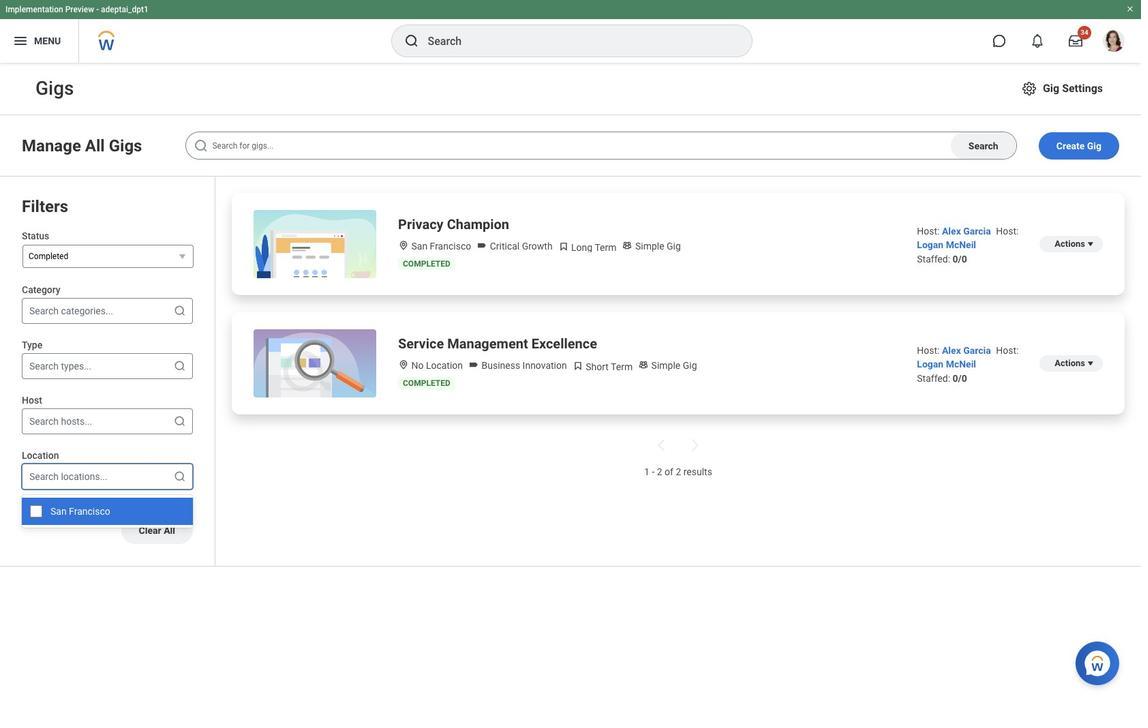 Task type: locate. For each thing, give the bounding box(es) containing it.
menu banner
[[0, 0, 1141, 63]]

filters
[[22, 197, 68, 216]]

logan for privacy champion
[[917, 239, 944, 250]]

alex garcia button for privacy champion
[[942, 226, 994, 237]]

- right 1 in the bottom right of the page
[[652, 466, 655, 477]]

1 vertical spatial actions
[[1055, 358, 1085, 368]]

tag image down champion at top left
[[477, 240, 488, 251]]

2
[[657, 466, 662, 477], [676, 466, 681, 477]]

search
[[969, 140, 999, 151], [29, 305, 59, 316], [29, 361, 59, 372], [29, 416, 59, 427], [29, 471, 59, 482]]

actions button
[[1040, 236, 1103, 252], [1040, 355, 1103, 372]]

0 horizontal spatial -
[[96, 5, 99, 14]]

0 horizontal spatial san francisco
[[50, 506, 110, 517]]

logan mcneil button for privacy champion
[[917, 239, 976, 250]]

0 vertical spatial simple
[[635, 241, 664, 252]]

completed down location image
[[403, 259, 450, 269]]

search categories...
[[29, 305, 113, 316]]

1 horizontal spatial 2
[[676, 466, 681, 477]]

location
[[426, 360, 463, 371], [22, 450, 59, 461]]

search for search hosts...
[[29, 416, 59, 427]]

1 vertical spatial tag image
[[468, 359, 479, 370]]

alex garcia button
[[942, 226, 994, 237], [942, 345, 994, 356]]

business innovation
[[479, 360, 567, 371]]

1 vertical spatial host: alex garcia host: logan mcneil staffed: 0/0
[[917, 345, 1019, 384]]

san francisco down "locations..."
[[50, 506, 110, 517]]

1 alex from the top
[[942, 226, 961, 237]]

1 horizontal spatial san
[[411, 241, 428, 252]]

francisco down "locations..."
[[69, 506, 110, 517]]

simple gig for privacy champion
[[633, 241, 681, 252]]

critical growth
[[488, 241, 553, 252]]

logan mcneil button
[[917, 239, 976, 250], [917, 359, 976, 370]]

completed for service
[[403, 378, 450, 388]]

logan for service management excellence
[[917, 359, 944, 370]]

1 0/0 from the top
[[953, 254, 967, 265]]

0 vertical spatial 0/0
[[953, 254, 967, 265]]

management
[[447, 335, 528, 352]]

term
[[595, 242, 617, 253], [611, 361, 633, 372]]

simple for service management excellence
[[652, 360, 681, 371]]

2 0/0 from the top
[[953, 373, 967, 384]]

gigs
[[109, 136, 142, 155]]

1 host: alex garcia host: logan mcneil staffed: 0/0 from the top
[[917, 226, 1019, 265]]

gig right create
[[1087, 140, 1102, 151]]

0 vertical spatial mcneil
[[946, 239, 976, 250]]

1 horizontal spatial san francisco
[[409, 241, 471, 252]]

short term
[[583, 361, 633, 372]]

all
[[85, 136, 105, 155], [164, 525, 175, 536]]

alex
[[942, 226, 961, 237], [942, 345, 961, 356]]

term left contact card matrix manager icon in the top right of the page
[[595, 242, 617, 253]]

justify image
[[12, 33, 29, 49]]

- inside menu banner
[[96, 5, 99, 14]]

staffed:
[[917, 254, 950, 265], [917, 373, 950, 384]]

alex for service management excellence
[[942, 345, 961, 356]]

1 vertical spatial term
[[611, 361, 633, 372]]

0 vertical spatial francisco
[[430, 241, 471, 252]]

0 horizontal spatial all
[[85, 136, 105, 155]]

2 actions button from the top
[[1040, 355, 1103, 372]]

san francisco list box
[[22, 495, 193, 528]]

1 horizontal spatial all
[[164, 525, 175, 536]]

0 vertical spatial actions
[[1055, 239, 1085, 249]]

gear image
[[1021, 80, 1038, 97]]

gig settings button
[[1016, 75, 1109, 102]]

inbox large image
[[1069, 34, 1083, 48]]

all right clear
[[164, 525, 175, 536]]

0/0
[[953, 254, 967, 265], [953, 373, 967, 384]]

privacy champion
[[398, 216, 509, 232]]

simple gig right long term
[[633, 241, 681, 252]]

1 vertical spatial simple gig
[[649, 360, 697, 371]]

1 vertical spatial garcia
[[964, 345, 991, 356]]

1 vertical spatial logan
[[917, 359, 944, 370]]

1 vertical spatial simple
[[652, 360, 681, 371]]

0 vertical spatial tag image
[[477, 240, 488, 251]]

1 vertical spatial alex garcia button
[[942, 345, 994, 356]]

simple right contact card matrix manager image
[[652, 360, 681, 371]]

completed
[[29, 252, 68, 261], [403, 259, 450, 269], [403, 378, 450, 388]]

hosts...
[[61, 416, 92, 427]]

1 vertical spatial san
[[50, 506, 67, 517]]

1 vertical spatial all
[[164, 525, 175, 536]]

search inside button
[[969, 140, 999, 151]]

term left contact card matrix manager image
[[611, 361, 633, 372]]

alex for privacy champion
[[942, 226, 961, 237]]

0 vertical spatial actions button
[[1040, 236, 1103, 252]]

2 actions from the top
[[1055, 358, 1085, 368]]

no location
[[409, 360, 463, 371]]

1 vertical spatial actions button
[[1040, 355, 1103, 372]]

chevron left image
[[654, 437, 670, 453]]

1 vertical spatial francisco
[[69, 506, 110, 517]]

1 logan from the top
[[917, 239, 944, 250]]

search locations...
[[29, 471, 108, 482]]

menu
[[34, 35, 61, 46]]

business
[[482, 360, 520, 371]]

0 vertical spatial all
[[85, 136, 105, 155]]

0 horizontal spatial 2
[[657, 466, 662, 477]]

2 right of in the bottom right of the page
[[676, 466, 681, 477]]

completed down status
[[29, 252, 68, 261]]

1 vertical spatial logan mcneil button
[[917, 359, 976, 370]]

search image for types...
[[173, 359, 187, 373]]

location right no
[[426, 360, 463, 371]]

garcia
[[964, 226, 991, 237], [964, 345, 991, 356]]

garcia for privacy champion
[[964, 226, 991, 237]]

all inside button
[[164, 525, 175, 536]]

actions
[[1055, 239, 1085, 249], [1055, 358, 1085, 368]]

0 vertical spatial -
[[96, 5, 99, 14]]

1 horizontal spatial location
[[426, 360, 463, 371]]

francisco down privacy champion link in the left top of the page
[[430, 241, 471, 252]]

search image
[[403, 33, 420, 49], [193, 138, 210, 154], [173, 304, 187, 318], [173, 359, 187, 373], [173, 415, 187, 428], [173, 470, 187, 483]]

all left "gigs"
[[85, 136, 105, 155]]

2 logan mcneil button from the top
[[917, 359, 976, 370]]

francisco inside list
[[430, 241, 471, 252]]

gig right contact card matrix manager image
[[683, 360, 697, 371]]

simple gig
[[633, 241, 681, 252], [649, 360, 697, 371]]

1 vertical spatial mcneil
[[946, 359, 976, 370]]

simple gig for service management excellence
[[649, 360, 697, 371]]

34 button
[[1061, 26, 1092, 56]]

2 left of in the bottom right of the page
[[657, 466, 662, 477]]

2 garcia from the top
[[964, 345, 991, 356]]

host
[[22, 395, 42, 406]]

1 vertical spatial san francisco
[[50, 506, 110, 517]]

simple gig right short term on the bottom right of the page
[[649, 360, 697, 371]]

1 logan mcneil button from the top
[[917, 239, 976, 250]]

search hosts...
[[29, 416, 92, 427]]

Host text field
[[29, 415, 32, 428]]

gig right gear icon
[[1043, 82, 1060, 95]]

1 staffed: from the top
[[917, 254, 950, 265]]

1 alex garcia button from the top
[[942, 226, 994, 237]]

1 vertical spatial -
[[652, 466, 655, 477]]

location image
[[398, 240, 409, 251]]

gig right contact card matrix manager icon in the top right of the page
[[667, 241, 681, 252]]

profile logan mcneil image
[[1103, 30, 1125, 55]]

term for service management excellence
[[611, 361, 633, 372]]

long
[[571, 242, 593, 253]]

tag image down management
[[468, 359, 479, 370]]

2 mcneil from the top
[[946, 359, 976, 370]]

all for clear
[[164, 525, 175, 536]]

34
[[1081, 29, 1089, 36]]

0 vertical spatial alex
[[942, 226, 961, 237]]

0 horizontal spatial san
[[50, 506, 67, 517]]

actions for privacy champion
[[1055, 239, 1085, 249]]

1 vertical spatial location
[[22, 450, 59, 461]]

caret down image
[[1085, 358, 1096, 369]]

tag image for management
[[468, 359, 479, 370]]

-
[[96, 5, 99, 14], [652, 466, 655, 477]]

san down search locations...
[[50, 506, 67, 517]]

mcneil for service management excellence
[[946, 359, 976, 370]]

all for manage
[[85, 136, 105, 155]]

2 alex garcia button from the top
[[942, 345, 994, 356]]

1 2 from the left
[[657, 466, 662, 477]]

0 vertical spatial logan mcneil button
[[917, 239, 976, 250]]

0 vertical spatial staffed:
[[917, 254, 950, 265]]

completed down no
[[403, 378, 450, 388]]

simple right contact card matrix manager icon in the top right of the page
[[635, 241, 664, 252]]

list
[[215, 177, 1141, 566]]

service management excellence link
[[398, 334, 597, 353]]

tag image
[[477, 240, 488, 251], [468, 359, 479, 370]]

simple
[[635, 241, 664, 252], [652, 360, 681, 371]]

1 horizontal spatial -
[[652, 466, 655, 477]]

0 vertical spatial host: alex garcia host: logan mcneil staffed: 0/0
[[917, 226, 1019, 265]]

host:
[[917, 226, 940, 237], [996, 226, 1019, 237], [917, 345, 940, 356], [996, 345, 1019, 356]]

implementation preview -   adeptai_dpt1
[[5, 5, 149, 14]]

0 vertical spatial simple gig
[[633, 241, 681, 252]]

0 vertical spatial term
[[595, 242, 617, 253]]

gig
[[1043, 82, 1060, 95], [1087, 140, 1102, 151], [667, 241, 681, 252], [683, 360, 697, 371]]

innovation
[[523, 360, 567, 371]]

actions button for privacy champion
[[1040, 236, 1103, 252]]

0 vertical spatial alex garcia button
[[942, 226, 994, 237]]

2 alex from the top
[[942, 345, 961, 356]]

1 actions from the top
[[1055, 239, 1085, 249]]

1 horizontal spatial francisco
[[430, 241, 471, 252]]

0 vertical spatial logan
[[917, 239, 944, 250]]

1 actions button from the top
[[1040, 236, 1103, 252]]

- right the "preview"
[[96, 5, 99, 14]]

1 garcia from the top
[[964, 226, 991, 237]]

location up location 'text field' at left
[[22, 450, 59, 461]]

2 staffed: from the top
[[917, 373, 950, 384]]

0 horizontal spatial francisco
[[69, 506, 110, 517]]

media mylearning image
[[558, 241, 569, 252]]

1 vertical spatial staffed:
[[917, 373, 950, 384]]

san francisco option
[[22, 498, 193, 525]]

0 vertical spatial garcia
[[964, 226, 991, 237]]

1 vertical spatial 0/0
[[953, 373, 967, 384]]

2 host: alex garcia host: logan mcneil staffed: 0/0 from the top
[[917, 345, 1019, 384]]

manage
[[22, 136, 81, 155]]

san francisco down privacy champion link in the left top of the page
[[409, 241, 471, 252]]

2 logan from the top
[[917, 359, 944, 370]]

logan
[[917, 239, 944, 250], [917, 359, 944, 370]]

san francisco
[[409, 241, 471, 252], [50, 506, 110, 517]]

search image for categories...
[[173, 304, 187, 318]]

1 mcneil from the top
[[946, 239, 976, 250]]

0 horizontal spatial location
[[22, 450, 59, 461]]

mcneil
[[946, 239, 976, 250], [946, 359, 976, 370]]

gig inside button
[[1087, 140, 1102, 151]]

host: alex garcia host: logan mcneil staffed: 0/0
[[917, 226, 1019, 265], [917, 345, 1019, 384]]

1 vertical spatial alex
[[942, 345, 961, 356]]

staffed: for privacy champion
[[917, 254, 950, 265]]

location image
[[398, 359, 409, 370]]

francisco
[[430, 241, 471, 252], [69, 506, 110, 517]]

san
[[411, 241, 428, 252], [50, 506, 67, 517]]

search for search
[[969, 140, 999, 151]]

tag image for champion
[[477, 240, 488, 251]]

san right location image
[[411, 241, 428, 252]]

champion
[[447, 216, 509, 232]]

0 vertical spatial location
[[426, 360, 463, 371]]



Task type: describe. For each thing, give the bounding box(es) containing it.
search for search categories...
[[29, 305, 59, 316]]

type
[[22, 340, 42, 350]]

1
[[644, 466, 650, 477]]

search image for locations...
[[173, 470, 187, 483]]

search button
[[951, 132, 1016, 159]]

2 2 from the left
[[676, 466, 681, 477]]

menu button
[[0, 19, 79, 63]]

category
[[22, 284, 60, 295]]

growth
[[522, 241, 553, 252]]

long term
[[569, 242, 617, 253]]

search types...
[[29, 361, 91, 372]]

no
[[411, 360, 424, 371]]

list containing privacy champion
[[215, 177, 1141, 566]]

service management excellence
[[398, 335, 597, 352]]

Category text field
[[29, 304, 32, 318]]

san francisco inside option
[[50, 506, 110, 517]]

completed button
[[22, 245, 194, 268]]

create gig button
[[1039, 132, 1119, 159]]

0 vertical spatial san
[[411, 241, 428, 252]]

excellence
[[532, 335, 597, 352]]

clear all
[[139, 525, 175, 536]]

chevron right image
[[687, 437, 703, 453]]

actions button for service management excellence
[[1040, 355, 1103, 372]]

clear
[[139, 525, 161, 536]]

search image for hosts...
[[173, 415, 187, 428]]

completed for privacy
[[403, 259, 450, 269]]

mcneil for privacy champion
[[946, 239, 976, 250]]

privacy
[[398, 216, 444, 232]]

categories...
[[61, 305, 113, 316]]

francisco inside option
[[69, 506, 110, 517]]

create gig
[[1057, 140, 1102, 151]]

logan mcneil button for service management excellence
[[917, 359, 976, 370]]

create
[[1057, 140, 1085, 151]]

close environment banner image
[[1126, 5, 1134, 13]]

Type text field
[[29, 359, 32, 373]]

types...
[[61, 361, 91, 372]]

term for privacy champion
[[595, 242, 617, 253]]

san inside option
[[50, 506, 67, 517]]

service
[[398, 335, 444, 352]]

host: alex garcia host: logan mcneil staffed: 0/0 for service management excellence
[[917, 345, 1019, 384]]

gig settings
[[1043, 82, 1103, 95]]

1 - 2 of 2 results
[[644, 466, 712, 477]]

clear all button
[[121, 517, 193, 544]]

- inside list
[[652, 466, 655, 477]]

of
[[665, 466, 674, 477]]

manage all gigs
[[22, 136, 142, 155]]

search for search locations...
[[29, 471, 59, 482]]

caret down image
[[1085, 239, 1096, 250]]

0/0 for service management excellence
[[953, 373, 967, 384]]

implementation
[[5, 5, 63, 14]]

preview
[[65, 5, 94, 14]]

simple for privacy champion
[[635, 241, 664, 252]]

media mylearning image
[[573, 361, 583, 372]]

status
[[22, 230, 49, 241]]

contact card matrix manager image
[[638, 359, 649, 370]]

completed inside dropdown button
[[29, 252, 68, 261]]

short
[[586, 361, 609, 372]]

settings
[[1062, 82, 1103, 95]]

contact card matrix manager image
[[622, 240, 633, 251]]

actions for service management excellence
[[1055, 358, 1085, 368]]

Location text field
[[29, 470, 32, 483]]

critical
[[490, 241, 520, 252]]

search for search types...
[[29, 361, 59, 372]]

results
[[684, 466, 712, 477]]

0 vertical spatial san francisco
[[409, 241, 471, 252]]

Search text field
[[186, 132, 1017, 160]]

host: alex garcia host: logan mcneil staffed: 0/0 for privacy champion
[[917, 226, 1019, 265]]

garcia for service management excellence
[[964, 345, 991, 356]]

Search Workday  search field
[[428, 26, 724, 56]]

alex garcia button for service management excellence
[[942, 345, 994, 356]]

gig inside popup button
[[1043, 82, 1060, 95]]

0/0 for privacy champion
[[953, 254, 967, 265]]

locations...
[[61, 471, 108, 482]]

staffed: for service management excellence
[[917, 373, 950, 384]]

privacy champion link
[[398, 215, 509, 234]]

notifications large image
[[1031, 34, 1044, 48]]

adeptai_dpt1
[[101, 5, 149, 14]]



Task type: vqa. For each thing, say whether or not it's contained in the screenshot.
'Tracking'
no



